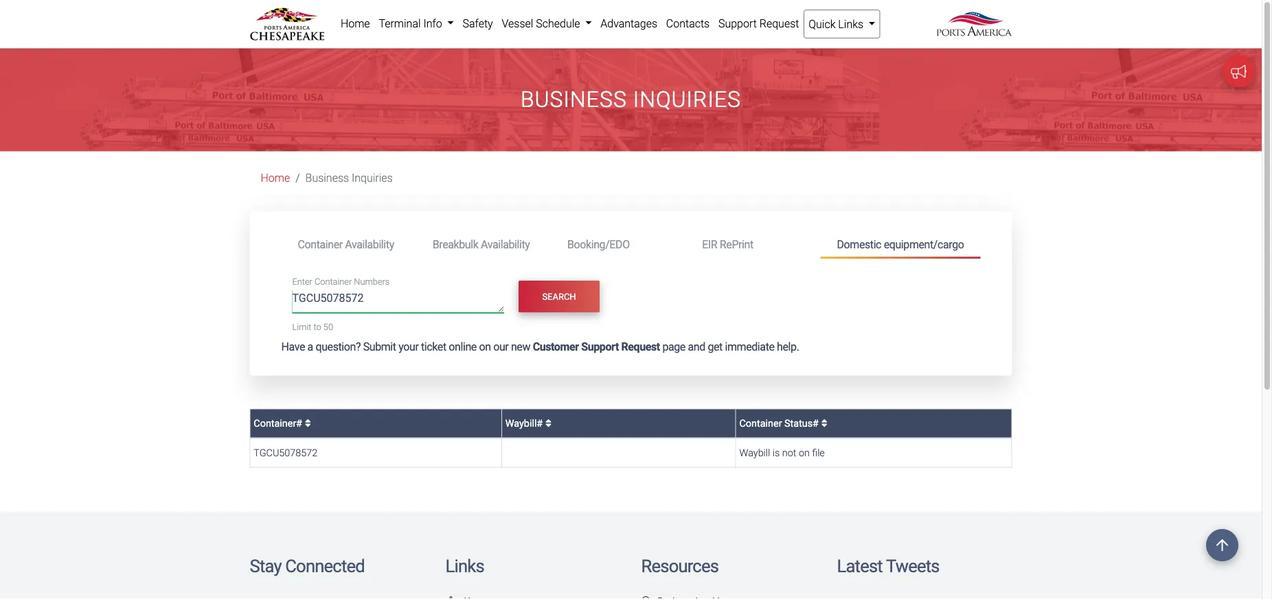 Task type: locate. For each thing, give the bounding box(es) containing it.
breakbulk availability link
[[416, 232, 551, 257]]

1 vertical spatial home link
[[261, 172, 290, 185]]

business inquiries
[[521, 87, 741, 112], [305, 172, 393, 185]]

have
[[281, 341, 305, 354]]

safety
[[463, 17, 493, 30]]

safety link
[[458, 10, 497, 37]]

links right quick at the right of the page
[[838, 18, 864, 31]]

container up the waybill
[[740, 418, 782, 430]]

help.
[[777, 341, 799, 354]]

0 vertical spatial home
[[341, 17, 370, 30]]

0 horizontal spatial home link
[[261, 172, 290, 185]]

support request link
[[714, 10, 804, 37]]

business
[[521, 87, 627, 112], [305, 172, 349, 185]]

container availability
[[298, 238, 394, 251]]

container for container availability
[[298, 238, 343, 251]]

home link
[[336, 10, 374, 37], [261, 172, 290, 185]]

0 horizontal spatial support
[[581, 341, 619, 354]]

advantages link
[[596, 10, 662, 37]]

support right customer
[[581, 341, 619, 354]]

terminal
[[379, 17, 421, 30]]

1 horizontal spatial links
[[838, 18, 864, 31]]

search
[[542, 292, 576, 302]]

1 horizontal spatial availability
[[481, 238, 530, 251]]

availability
[[345, 238, 394, 251], [481, 238, 530, 251]]

have a question? submit your ticket online on our new customer support request page and get immediate help.
[[281, 341, 799, 354]]

1 sort image from the left
[[305, 419, 311, 429]]

contacts link
[[662, 10, 714, 37]]

0 horizontal spatial request
[[621, 341, 660, 354]]

0 vertical spatial links
[[838, 18, 864, 31]]

container for container status#
[[740, 418, 782, 430]]

container up enter
[[298, 238, 343, 251]]

0 horizontal spatial on
[[479, 341, 491, 354]]

0 horizontal spatial inquiries
[[352, 172, 393, 185]]

2 sort image from the left
[[545, 419, 552, 429]]

sort image inside container# link
[[305, 419, 311, 429]]

is
[[773, 447, 780, 459]]

availability right breakbulk
[[481, 238, 530, 251]]

sort image for waybill#
[[545, 419, 552, 429]]

container availability link
[[281, 232, 416, 257]]

1 horizontal spatial home link
[[336, 10, 374, 37]]

booking/edo
[[567, 238, 630, 251]]

1 horizontal spatial home
[[341, 17, 370, 30]]

domestic equipment/cargo link
[[821, 232, 981, 259]]

availability up "numbers"
[[345, 238, 394, 251]]

terminal info
[[379, 17, 445, 30]]

1 horizontal spatial inquiries
[[633, 87, 741, 112]]

availability for breakbulk availability
[[481, 238, 530, 251]]

1 vertical spatial container
[[315, 277, 352, 287]]

1 horizontal spatial business
[[521, 87, 627, 112]]

on
[[479, 341, 491, 354], [799, 447, 810, 459]]

eir reprint link
[[686, 232, 821, 257]]

1 vertical spatial links
[[445, 556, 484, 577]]

1 vertical spatial request
[[621, 341, 660, 354]]

inquiries
[[633, 87, 741, 112], [352, 172, 393, 185]]

0 vertical spatial request
[[760, 17, 799, 30]]

home for the bottommost home link
[[261, 172, 290, 185]]

links up anchor 'image'
[[445, 556, 484, 577]]

0 vertical spatial support
[[719, 17, 757, 30]]

1 horizontal spatial sort image
[[545, 419, 552, 429]]

waybill#
[[505, 418, 545, 430]]

request inside support request link
[[760, 17, 799, 30]]

1 horizontal spatial request
[[760, 17, 799, 30]]

sort image for container#
[[305, 419, 311, 429]]

on left "our" on the left
[[479, 341, 491, 354]]

home for top home link
[[341, 17, 370, 30]]

resources
[[641, 556, 719, 577]]

1 horizontal spatial support
[[719, 17, 757, 30]]

2 availability from the left
[[481, 238, 530, 251]]

request
[[760, 17, 799, 30], [621, 341, 660, 354]]

latest
[[837, 556, 883, 577]]

0 horizontal spatial business inquiries
[[305, 172, 393, 185]]

breakbulk
[[433, 238, 478, 251]]

our
[[493, 341, 509, 354]]

1 vertical spatial on
[[799, 447, 810, 459]]

0 horizontal spatial links
[[445, 556, 484, 577]]

0 vertical spatial home link
[[336, 10, 374, 37]]

0 horizontal spatial availability
[[345, 238, 394, 251]]

tweets
[[886, 556, 939, 577]]

new
[[511, 341, 530, 354]]

vessel
[[502, 17, 533, 30]]

quick
[[809, 18, 836, 31]]

1 availability from the left
[[345, 238, 394, 251]]

0 vertical spatial container
[[298, 238, 343, 251]]

status#
[[785, 418, 819, 430]]

support
[[719, 17, 757, 30], [581, 341, 619, 354]]

0 horizontal spatial sort image
[[305, 419, 311, 429]]

booking/edo link
[[551, 232, 686, 257]]

on left file at the bottom right of page
[[799, 447, 810, 459]]

sort image inside waybill# link
[[545, 419, 552, 429]]

50
[[323, 322, 333, 332]]

waybill# link
[[505, 418, 552, 430]]

eir
[[702, 238, 717, 251]]

1 vertical spatial home
[[261, 172, 290, 185]]

request left quick at the right of the page
[[760, 17, 799, 30]]

support right "contacts" in the right of the page
[[719, 17, 757, 30]]

container right enter
[[315, 277, 352, 287]]

1 horizontal spatial business inquiries
[[521, 87, 741, 112]]

container
[[298, 238, 343, 251], [315, 277, 352, 287], [740, 418, 782, 430]]

0 horizontal spatial home
[[261, 172, 290, 185]]

domestic equipment/cargo
[[837, 238, 964, 251]]

container inside container availability link
[[298, 238, 343, 251]]

sort image
[[305, 419, 311, 429], [545, 419, 552, 429]]

file
[[812, 447, 825, 459]]

availability for container availability
[[345, 238, 394, 251]]

2 vertical spatial container
[[740, 418, 782, 430]]

0 vertical spatial on
[[479, 341, 491, 354]]

connected
[[285, 556, 365, 577]]

container#
[[254, 418, 305, 430]]

reprint
[[720, 238, 753, 251]]

1 vertical spatial business inquiries
[[305, 172, 393, 185]]

0 horizontal spatial business
[[305, 172, 349, 185]]

tgcu5078572
[[254, 447, 318, 459]]

customer support request link
[[533, 341, 660, 354]]

links
[[838, 18, 864, 31], [445, 556, 484, 577]]

to
[[314, 322, 321, 332]]

request left page
[[621, 341, 660, 354]]

contacts
[[666, 17, 710, 30]]

home
[[341, 17, 370, 30], [261, 172, 290, 185]]



Task type: describe. For each thing, give the bounding box(es) containing it.
waybill
[[740, 447, 770, 459]]

stay connected
[[250, 556, 365, 577]]

0 vertical spatial inquiries
[[633, 87, 741, 112]]

support request
[[719, 17, 799, 30]]

info
[[423, 17, 442, 30]]

vessel schedule
[[502, 17, 583, 30]]

enter container numbers
[[292, 277, 390, 287]]

limit
[[292, 322, 311, 332]]

1 vertical spatial business
[[305, 172, 349, 185]]

quick links
[[809, 18, 866, 31]]

Enter Container Numbers text field
[[292, 290, 504, 313]]

equipment/cargo
[[884, 238, 964, 251]]

stay
[[250, 556, 281, 577]]

sort image
[[821, 419, 828, 429]]

1 vertical spatial inquiries
[[352, 172, 393, 185]]

and
[[688, 341, 705, 354]]

vessel schedule link
[[497, 10, 596, 37]]

question?
[[316, 341, 361, 354]]

quick links link
[[804, 10, 880, 38]]

your
[[399, 341, 419, 354]]

search button
[[519, 281, 600, 313]]

anchor image
[[445, 597, 456, 600]]

not
[[782, 447, 796, 459]]

1 horizontal spatial on
[[799, 447, 810, 459]]

immediate
[[725, 341, 775, 354]]

domestic
[[837, 238, 881, 251]]

0 vertical spatial business inquiries
[[521, 87, 741, 112]]

online
[[449, 341, 477, 354]]

advantages
[[601, 17, 657, 30]]

limit to 50
[[292, 322, 333, 332]]

enter
[[292, 277, 312, 287]]

terminal info link
[[374, 10, 458, 37]]

container status#
[[740, 418, 821, 430]]

get
[[708, 341, 723, 354]]

go to top image
[[1206, 530, 1239, 562]]

ticket
[[421, 341, 446, 354]]

eir reprint
[[702, 238, 753, 251]]

waybill is not on file
[[740, 447, 825, 459]]

customer
[[533, 341, 579, 354]]

0 vertical spatial business
[[521, 87, 627, 112]]

latest tweets
[[837, 556, 939, 577]]

numbers
[[354, 277, 390, 287]]

submit
[[363, 341, 396, 354]]

a
[[307, 341, 313, 354]]

breakbulk availability
[[433, 238, 530, 251]]

container# link
[[254, 418, 311, 430]]

1 vertical spatial support
[[581, 341, 619, 354]]

container status# link
[[740, 418, 828, 430]]

schedule
[[536, 17, 580, 30]]

search image
[[641, 597, 652, 600]]

page
[[662, 341, 686, 354]]



Task type: vqa. For each thing, say whether or not it's contained in the screenshot.
Domestic Equipment/Cargo
yes



